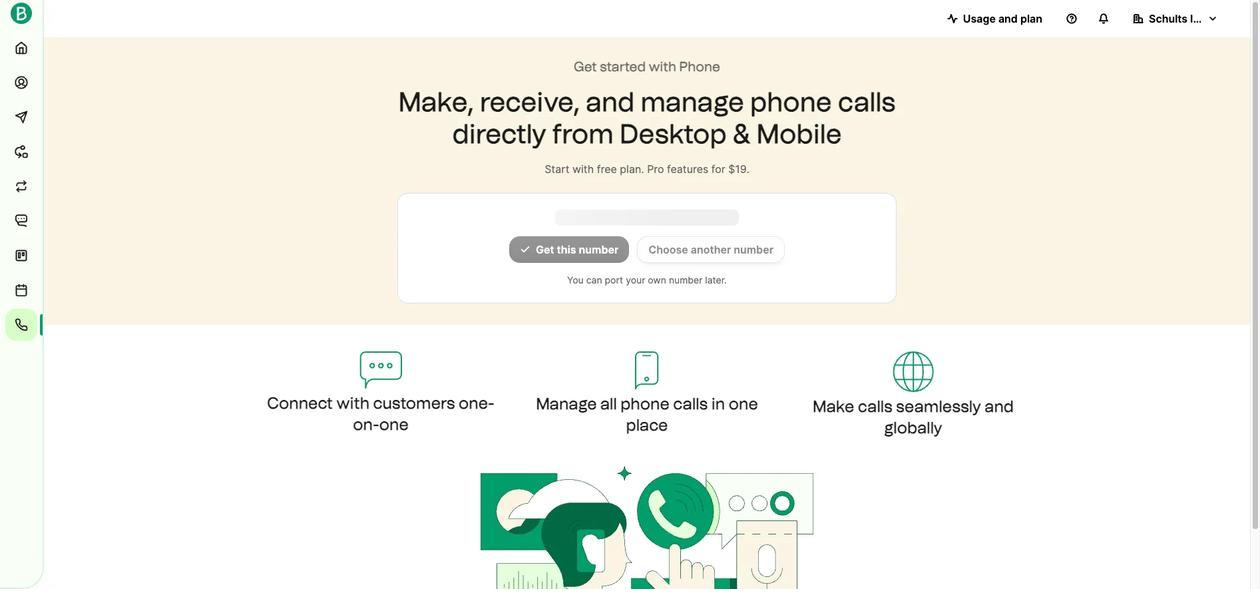 Task type: locate. For each thing, give the bounding box(es) containing it.
seamlessly
[[897, 397, 982, 416]]

get for get started with phone
[[574, 59, 597, 75]]

2 horizontal spatial with
[[649, 59, 677, 75]]

0 vertical spatial one
[[729, 394, 759, 414]]

dialog
[[1251, 0, 1261, 589]]

0 horizontal spatial get
[[536, 243, 555, 256]]

start with free plan. pro features for $19.
[[545, 163, 750, 176]]

number inside button
[[579, 243, 619, 256]]

one down customers
[[379, 415, 409, 434]]

with left phone
[[649, 59, 677, 75]]

number for choose another number
[[734, 243, 774, 256]]

phone
[[680, 59, 721, 75]]

plan.
[[620, 163, 645, 176]]

1 vertical spatial with
[[573, 163, 594, 176]]

and down started
[[586, 86, 635, 118]]

2 vertical spatial with
[[337, 394, 370, 413]]

1 vertical spatial and
[[586, 86, 635, 118]]

2 vertical spatial and
[[985, 397, 1014, 416]]

get left started
[[574, 59, 597, 75]]

customers
[[373, 394, 455, 413]]

1 vertical spatial get
[[536, 243, 555, 256]]

one for on-
[[379, 415, 409, 434]]

globally
[[885, 418, 943, 438]]

free
[[597, 163, 617, 176]]

0 horizontal spatial one
[[379, 415, 409, 434]]

with left free
[[573, 163, 594, 176]]

1 vertical spatial phone
[[621, 394, 670, 414]]

number right "own"
[[669, 274, 703, 286]]

and right the seamlessly
[[985, 397, 1014, 416]]

1 horizontal spatial get
[[574, 59, 597, 75]]

with inside connect with customers one- on-one
[[337, 394, 370, 413]]

1 horizontal spatial one
[[729, 394, 759, 414]]

with up on-
[[337, 394, 370, 413]]

and left plan
[[999, 12, 1018, 25]]

get inside button
[[536, 243, 555, 256]]

number inside "button"
[[734, 243, 774, 256]]

0 vertical spatial get
[[574, 59, 597, 75]]

1 vertical spatial one
[[379, 415, 409, 434]]

1 horizontal spatial with
[[573, 163, 594, 176]]

0 vertical spatial phone
[[751, 86, 832, 118]]

connect with customers one- on-one
[[267, 394, 495, 434]]

mobile
[[757, 118, 842, 150]]

another
[[691, 243, 732, 256]]

you can port your own number later.
[[568, 274, 727, 286]]

receive,
[[480, 86, 580, 118]]

0 horizontal spatial number
[[579, 243, 619, 256]]

all
[[601, 394, 617, 414]]

calls
[[838, 86, 896, 118], [674, 394, 708, 414], [858, 397, 893, 416]]

number up 'can'
[[579, 243, 619, 256]]

0 vertical spatial and
[[999, 12, 1018, 25]]

number right another
[[734, 243, 774, 256]]

make
[[813, 397, 855, 416]]

one-
[[459, 394, 495, 413]]

one right in
[[729, 394, 759, 414]]

&
[[733, 118, 751, 150]]

on-
[[353, 415, 379, 434]]

one
[[729, 394, 759, 414], [379, 415, 409, 434]]

started
[[600, 59, 646, 75]]

1 horizontal spatial number
[[669, 274, 703, 286]]

get left this
[[536, 243, 555, 256]]

0 horizontal spatial with
[[337, 394, 370, 413]]

port
[[605, 274, 624, 286]]

get
[[574, 59, 597, 75], [536, 243, 555, 256]]

phone
[[751, 86, 832, 118], [621, 394, 670, 414]]

one inside manage all phone calls in one place
[[729, 394, 759, 414]]

2 horizontal spatial number
[[734, 243, 774, 256]]

start
[[545, 163, 570, 176]]

0 horizontal spatial phone
[[621, 394, 670, 414]]

manage all phone calls in one place
[[536, 394, 759, 435]]

this
[[557, 243, 577, 256]]

calls inside make, receive, and manage phone calls directly from desktop & mobile
[[838, 86, 896, 118]]

make, receive, and manage phone calls directly from desktop & mobile
[[399, 86, 896, 150]]

and
[[999, 12, 1018, 25], [586, 86, 635, 118], [985, 397, 1014, 416]]

1 horizontal spatial phone
[[751, 86, 832, 118]]

with
[[649, 59, 677, 75], [573, 163, 594, 176], [337, 394, 370, 413]]

one inside connect with customers one- on-one
[[379, 415, 409, 434]]

place
[[627, 416, 668, 435]]

number
[[579, 243, 619, 256], [734, 243, 774, 256], [669, 274, 703, 286]]



Task type: describe. For each thing, give the bounding box(es) containing it.
directly
[[453, 118, 547, 150]]

$19.
[[729, 163, 750, 176]]

phone inside make, receive, and manage phone calls directly from desktop & mobile
[[751, 86, 832, 118]]

connect
[[267, 394, 333, 413]]

manage
[[641, 86, 745, 118]]

own
[[648, 274, 667, 286]]

in
[[712, 394, 726, 414]]

and inside make, receive, and manage phone calls directly from desktop & mobile
[[586, 86, 635, 118]]

and inside make calls seamlessly and globally
[[985, 397, 1014, 416]]

get for get this number
[[536, 243, 555, 256]]

calls inside make calls seamlessly and globally
[[858, 397, 893, 416]]

get started with phone
[[574, 59, 721, 75]]

schults inc button
[[1123, 5, 1230, 32]]

schults
[[1150, 12, 1188, 25]]

with for one-
[[337, 394, 370, 413]]

usage and plan button
[[937, 5, 1054, 32]]

you
[[568, 274, 584, 286]]

make,
[[399, 86, 474, 118]]

number for get this number
[[579, 243, 619, 256]]

get this number button
[[510, 236, 630, 263]]

choose
[[649, 243, 689, 256]]

manage
[[536, 394, 597, 414]]

one for in
[[729, 394, 759, 414]]

usage and plan
[[964, 12, 1043, 25]]

with for plan.
[[573, 163, 594, 176]]

choose another number
[[649, 243, 774, 256]]

usage
[[964, 12, 996, 25]]

calls inside manage all phone calls in one place
[[674, 394, 708, 414]]

phone inside manage all phone calls in one place
[[621, 394, 670, 414]]

0 vertical spatial with
[[649, 59, 677, 75]]

desktop
[[620, 118, 727, 150]]

and inside button
[[999, 12, 1018, 25]]

from
[[553, 118, 614, 150]]

plan
[[1021, 12, 1043, 25]]

choose another number button
[[638, 236, 785, 263]]

get this number
[[536, 243, 619, 256]]

pro
[[648, 163, 664, 176]]

schults inc
[[1150, 12, 1207, 25]]

inc
[[1191, 12, 1207, 25]]

for
[[712, 163, 726, 176]]

make calls seamlessly and globally
[[813, 397, 1014, 438]]

later.
[[706, 274, 727, 286]]

features
[[667, 163, 709, 176]]

your
[[626, 274, 646, 286]]

can
[[587, 274, 603, 286]]



Task type: vqa. For each thing, say whether or not it's contained in the screenshot.
2023
no



